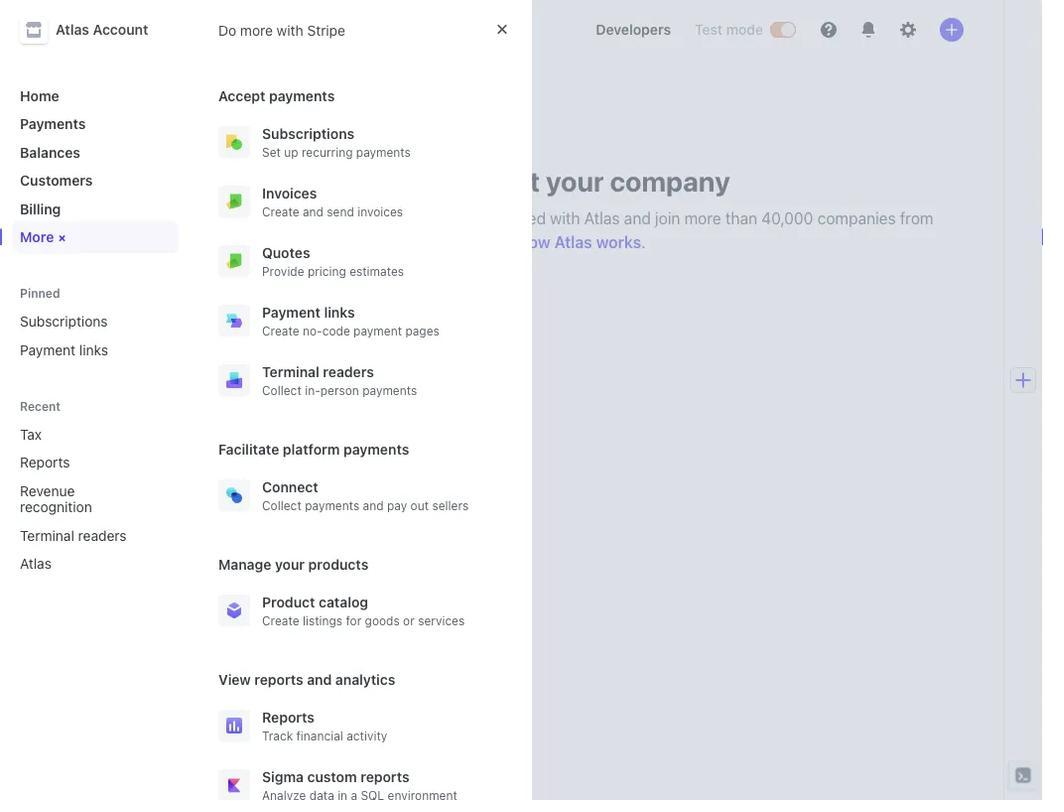 Task type: describe. For each thing, give the bounding box(es) containing it.
minutes
[[387, 209, 445, 228]]

terminal for terminal readers
[[20, 527, 74, 544]]

tax
[[20, 426, 42, 442]]

recurring
[[302, 145, 353, 159]]

customers link
[[12, 164, 179, 197]]

terminal readers
[[20, 527, 127, 544]]

tax link
[[12, 418, 151, 450]]

do more with stripe
[[219, 22, 346, 38]]

reports link
[[12, 446, 151, 479]]

Search search field
[[222, 12, 564, 48]]

+
[[54, 230, 72, 248]]

out
[[411, 499, 429, 513]]

close menu image
[[497, 23, 509, 35]]

payments inside terminal readers collect in-person payments
[[363, 383, 417, 397]]

subscriptions set up recurring payments
[[262, 126, 411, 159]]

pages
[[406, 324, 440, 338]]

the
[[313, 233, 336, 252]]

terminal for terminal readers collect in-person payments
[[262, 364, 320, 380]]

view reports and analytics element
[[211, 700, 516, 801]]

up
[[284, 145, 299, 159]]

product catalog create listings for goods or services
[[262, 594, 465, 628]]

balances link
[[12, 136, 179, 168]]

atlas account button
[[20, 16, 168, 44]]

with inside "it takes just a few minutes to get started with atlas and join more than 40,000 companies from around the world. learn more about"
[[551, 209, 581, 228]]

recent element
[[0, 418, 195, 580]]

learn
[[388, 233, 429, 252]]

listings
[[303, 614, 343, 628]]

0 vertical spatial with
[[277, 22, 304, 38]]

payment links link
[[12, 334, 179, 366]]

from
[[901, 209, 934, 228]]

finish telling us about your company
[[258, 164, 731, 197]]

revenue
[[20, 483, 75, 499]]

to
[[449, 209, 463, 228]]

atlas inside "it takes just a few minutes to get started with atlas and join more than 40,000 companies from around the world. learn more about"
[[585, 209, 620, 228]]

home link
[[12, 79, 179, 112]]

payment
[[354, 324, 402, 338]]

telling
[[342, 164, 422, 197]]

create for product catalog
[[262, 614, 300, 628]]

view reports and analytics
[[219, 672, 396, 688]]

subscriptions link
[[12, 305, 179, 338]]

core navigation links element
[[12, 79, 179, 253]]

billing
[[20, 201, 61, 217]]

more
[[20, 229, 54, 245]]

provide
[[262, 264, 305, 278]]

how atlas works .
[[520, 233, 646, 252]]

payments
[[20, 116, 86, 132]]

0 vertical spatial your
[[546, 164, 604, 197]]

recognition
[[20, 499, 92, 515]]

atlas account
[[56, 21, 148, 38]]

create inside invoices create and send invoices
[[262, 205, 300, 219]]

atlas right the how at the top of the page
[[555, 233, 593, 252]]

billing link
[[12, 193, 179, 225]]

sigma custom reports
[[262, 769, 410, 786]]

how
[[520, 233, 551, 252]]

and inside "it takes just a few minutes to get started with atlas and join more than 40,000 companies from around the world. learn more about"
[[625, 209, 651, 228]]

links for payment links create no-code payment pages
[[324, 304, 355, 321]]

pay
[[387, 499, 407, 513]]

works
[[597, 233, 642, 252]]

join
[[656, 209, 681, 228]]

atlas inside recent element
[[20, 556, 52, 572]]

payments up 'connect collect payments and pay out sellers'
[[344, 442, 410, 458]]

pinned
[[20, 286, 60, 300]]

than
[[726, 209, 758, 228]]

more +
[[20, 229, 72, 248]]

home
[[20, 87, 59, 104]]

get
[[467, 209, 491, 228]]

search
[[254, 21, 300, 37]]

40,000
[[762, 209, 814, 228]]

readers for terminal readers collect in-person payments
[[323, 364, 374, 380]]

test
[[695, 21, 723, 38]]

facilitate
[[219, 442, 279, 458]]

revenue recognition
[[20, 483, 92, 515]]

account
[[93, 21, 148, 38]]

payments inside 'connect collect payments and pay out sellers'
[[305, 499, 360, 513]]

subscriptions for subscriptions set up recurring payments
[[262, 126, 355, 142]]

estimates
[[350, 264, 404, 278]]

quotes provide pricing estimates
[[262, 245, 404, 278]]

takes
[[272, 209, 310, 228]]

payments up up
[[269, 88, 335, 104]]

pinned element
[[12, 305, 179, 366]]

subscriptions for subscriptions
[[20, 313, 108, 330]]

1 vertical spatial reports
[[361, 769, 410, 786]]

custom
[[307, 769, 357, 786]]

stripe
[[307, 22, 346, 38]]

analytics
[[336, 672, 396, 688]]

atlas link
[[12, 548, 151, 580]]

payments link
[[12, 108, 179, 140]]

connect
[[262, 479, 319, 496]]

no-
[[303, 324, 323, 338]]

platform
[[283, 442, 340, 458]]

set
[[262, 145, 281, 159]]

world.
[[340, 233, 384, 252]]

invoices
[[358, 205, 403, 219]]

test mode
[[695, 21, 764, 38]]

sellers
[[432, 499, 469, 513]]

products
[[309, 557, 369, 573]]



Task type: locate. For each thing, give the bounding box(es) containing it.
it takes just a few minutes to get started with atlas and join more than 40,000 companies from around the world. learn more about
[[258, 209, 934, 252]]

1 vertical spatial reports
[[262, 710, 315, 726]]

subscriptions up 'payment links'
[[20, 313, 108, 330]]

0 vertical spatial readers
[[323, 364, 374, 380]]

2 create from the top
[[262, 324, 300, 338]]

collect left in-
[[262, 383, 302, 397]]

0 vertical spatial links
[[324, 304, 355, 321]]

code
[[323, 324, 350, 338]]

3 create from the top
[[262, 614, 300, 628]]

reports inside reports track financial activity
[[262, 710, 315, 726]]

accept
[[219, 88, 266, 104]]

and up the .
[[625, 209, 651, 228]]

developers
[[596, 21, 671, 38]]

reports right view
[[255, 672, 304, 688]]

reports inside recent element
[[20, 454, 70, 471]]

developers link
[[588, 14, 679, 46]]

and
[[303, 205, 324, 219], [625, 209, 651, 228], [363, 499, 384, 513], [307, 672, 332, 688]]

readers up person
[[323, 364, 374, 380]]

revenue recognition link
[[12, 475, 151, 523]]

1 horizontal spatial readers
[[323, 364, 374, 380]]

terminal inside terminal readers collect in-person payments
[[262, 364, 320, 380]]

create down invoices at the left
[[262, 205, 300, 219]]

subscriptions up up
[[262, 126, 355, 142]]

.
[[642, 233, 646, 252]]

terminal inside recent element
[[20, 527, 74, 544]]

more
[[240, 22, 273, 38], [685, 209, 722, 228], [433, 233, 470, 252]]

1 vertical spatial subscriptions
[[20, 313, 108, 330]]

atlas up works
[[585, 209, 620, 228]]

customers
[[20, 172, 93, 189]]

1 horizontal spatial reports
[[361, 769, 410, 786]]

send
[[327, 205, 354, 219]]

and left analytics
[[307, 672, 332, 688]]

companies
[[818, 209, 897, 228]]

0 horizontal spatial with
[[277, 22, 304, 38]]

a
[[345, 209, 353, 228]]

reports
[[255, 672, 304, 688], [361, 769, 410, 786]]

1 vertical spatial with
[[551, 209, 581, 228]]

pinned navigation links element
[[12, 285, 179, 366]]

0 vertical spatial reports
[[20, 454, 70, 471]]

pricing
[[308, 264, 346, 278]]

about down the get
[[474, 233, 516, 252]]

terminal readers collect in-person payments
[[262, 364, 417, 397]]

0 vertical spatial subscriptions
[[262, 126, 355, 142]]

0 vertical spatial reports
[[255, 672, 304, 688]]

sigma
[[262, 769, 304, 786]]

and inside 'connect collect payments and pay out sellers'
[[363, 499, 384, 513]]

links up code on the top left of the page
[[324, 304, 355, 321]]

1 horizontal spatial links
[[324, 304, 355, 321]]

0 horizontal spatial your
[[275, 557, 305, 573]]

0 vertical spatial collect
[[262, 383, 302, 397]]

catalog
[[319, 594, 369, 611]]

reports for reports track financial activity
[[262, 710, 315, 726]]

0 vertical spatial terminal
[[262, 364, 320, 380]]

1 vertical spatial terminal
[[20, 527, 74, 544]]

your
[[546, 164, 604, 197], [275, 557, 305, 573]]

person
[[321, 383, 359, 397]]

do
[[219, 22, 237, 38]]

reports up revenue
[[20, 454, 70, 471]]

0 horizontal spatial payment
[[20, 342, 76, 358]]

atlas left account on the left
[[56, 21, 89, 38]]

create inside "product catalog create listings for goods or services"
[[262, 614, 300, 628]]

atlas up set at the top
[[234, 91, 301, 124]]

manage your products
[[219, 557, 369, 573]]

manage
[[219, 557, 272, 573]]

subscriptions inside "subscriptions set up recurring payments"
[[262, 126, 355, 142]]

reports for reports
[[20, 454, 70, 471]]

more right do
[[240, 22, 273, 38]]

your up "it takes just a few minutes to get started with atlas and join more than 40,000 companies from around the world. learn more about"
[[546, 164, 604, 197]]

and inside invoices create and send invoices
[[303, 205, 324, 219]]

or
[[403, 614, 415, 628]]

subscriptions inside pinned element
[[20, 313, 108, 330]]

collect inside terminal readers collect in-person payments
[[262, 383, 302, 397]]

in-
[[305, 383, 321, 397]]

2 collect from the top
[[262, 499, 302, 513]]

create down product
[[262, 614, 300, 628]]

quotes
[[262, 245, 310, 261]]

for
[[346, 614, 362, 628]]

1 horizontal spatial reports
[[262, 710, 315, 726]]

payment up no-
[[262, 304, 321, 321]]

0 horizontal spatial reports
[[255, 672, 304, 688]]

2 horizontal spatial more
[[685, 209, 722, 228]]

payment links
[[20, 342, 108, 358]]

view
[[219, 672, 251, 688]]

1 create from the top
[[262, 205, 300, 219]]

0 horizontal spatial subscriptions
[[20, 313, 108, 330]]

2 vertical spatial more
[[433, 233, 470, 252]]

create left no-
[[262, 324, 300, 338]]

your up product
[[275, 557, 305, 573]]

payment
[[262, 304, 321, 321], [20, 342, 76, 358]]

company
[[610, 164, 731, 197]]

2 vertical spatial create
[[262, 614, 300, 628]]

0 horizontal spatial terminal
[[20, 527, 74, 544]]

payments right person
[[363, 383, 417, 397]]

balances
[[20, 144, 80, 160]]

reports track financial activity
[[262, 710, 388, 743]]

reports down activity
[[361, 769, 410, 786]]

with up how atlas works link
[[551, 209, 581, 228]]

more down to at the left of the page
[[433, 233, 470, 252]]

just
[[315, 209, 341, 228]]

and left send on the left top of page
[[303, 205, 324, 219]]

and left pay
[[363, 499, 384, 513]]

payment for payment links
[[20, 342, 76, 358]]

invoices create and send invoices
[[262, 185, 403, 219]]

create for payment links
[[262, 324, 300, 338]]

links inside payment links create no-code payment pages
[[324, 304, 355, 321]]

readers
[[323, 364, 374, 380], [78, 527, 127, 544]]

about inside "it takes just a few minutes to get started with atlas and join more than 40,000 companies from around the world. learn more about"
[[474, 233, 516, 252]]

1 horizontal spatial subscriptions
[[262, 126, 355, 142]]

links
[[324, 304, 355, 321], [79, 342, 108, 358]]

payments inside "subscriptions set up recurring payments"
[[356, 145, 411, 159]]

terminal readers link
[[12, 519, 151, 552]]

1 collect from the top
[[262, 383, 302, 397]]

us
[[428, 164, 459, 197]]

reports
[[20, 454, 70, 471], [262, 710, 315, 726]]

collect inside 'connect collect payments and pay out sellers'
[[262, 499, 302, 513]]

readers for terminal readers
[[78, 527, 127, 544]]

about
[[465, 164, 541, 197], [474, 233, 516, 252]]

atlas inside button
[[56, 21, 89, 38]]

payment inside payment links create no-code payment pages
[[262, 304, 321, 321]]

terminal up in-
[[262, 364, 320, 380]]

atlas down terminal readers
[[20, 556, 52, 572]]

1 vertical spatial more
[[685, 209, 722, 228]]

goods
[[365, 614, 400, 628]]

create inside payment links create no-code payment pages
[[262, 324, 300, 338]]

1 horizontal spatial more
[[433, 233, 470, 252]]

connect collect payments and pay out sellers
[[262, 479, 469, 513]]

payments down connect
[[305, 499, 360, 513]]

1 vertical spatial about
[[474, 233, 516, 252]]

links inside pinned element
[[79, 342, 108, 358]]

0 vertical spatial create
[[262, 205, 300, 219]]

about up started
[[465, 164, 541, 197]]

0 horizontal spatial links
[[79, 342, 108, 358]]

payments up telling
[[356, 145, 411, 159]]

terminal
[[262, 364, 320, 380], [20, 527, 74, 544]]

terminal down the recognition
[[20, 527, 74, 544]]

0 horizontal spatial reports
[[20, 454, 70, 471]]

finish
[[258, 164, 336, 197]]

accept payments element
[[211, 116, 516, 406]]

how atlas works link
[[520, 233, 642, 252]]

product
[[262, 594, 315, 611]]

collect down connect
[[262, 499, 302, 513]]

1 vertical spatial payment
[[20, 342, 76, 358]]

readers inside recent element
[[78, 527, 127, 544]]

0 vertical spatial more
[[240, 22, 273, 38]]

0 vertical spatial payment
[[262, 304, 321, 321]]

1 vertical spatial your
[[275, 557, 305, 573]]

mode
[[727, 21, 764, 38]]

started
[[495, 209, 546, 228]]

services
[[418, 614, 465, 628]]

readers inside terminal readers collect in-person payments
[[323, 364, 374, 380]]

payment for payment links create no-code payment pages
[[262, 304, 321, 321]]

with left stripe
[[277, 22, 304, 38]]

0 vertical spatial about
[[465, 164, 541, 197]]

links down subscriptions link
[[79, 342, 108, 358]]

it
[[258, 209, 268, 228]]

facilitate platform payments
[[219, 442, 410, 458]]

accept payments
[[219, 88, 335, 104]]

payments
[[269, 88, 335, 104], [356, 145, 411, 159], [363, 383, 417, 397], [344, 442, 410, 458], [305, 499, 360, 513]]

1 vertical spatial readers
[[78, 527, 127, 544]]

1 horizontal spatial with
[[551, 209, 581, 228]]

atlas
[[56, 21, 89, 38], [234, 91, 301, 124], [585, 209, 620, 228], [555, 233, 593, 252], [20, 556, 52, 572]]

1 vertical spatial collect
[[262, 499, 302, 513]]

1 horizontal spatial terminal
[[262, 364, 320, 380]]

links for payment links
[[79, 342, 108, 358]]

recent navigation links element
[[0, 398, 195, 580]]

invoices
[[262, 185, 317, 202]]

payment links create no-code payment pages
[[262, 304, 440, 338]]

financial
[[297, 729, 343, 743]]

1 vertical spatial links
[[79, 342, 108, 358]]

payment down subscriptions link
[[20, 342, 76, 358]]

activity
[[347, 729, 388, 743]]

1 horizontal spatial your
[[546, 164, 604, 197]]

0 horizontal spatial readers
[[78, 527, 127, 544]]

payment inside pinned element
[[20, 342, 76, 358]]

0 horizontal spatial more
[[240, 22, 273, 38]]

recent
[[20, 399, 61, 413]]

1 vertical spatial create
[[262, 324, 300, 338]]

reports up track
[[262, 710, 315, 726]]

more right join
[[685, 209, 722, 228]]

1 horizontal spatial payment
[[262, 304, 321, 321]]

readers up atlas link
[[78, 527, 127, 544]]



Task type: vqa. For each thing, say whether or not it's contained in the screenshot.
WORLD.
yes



